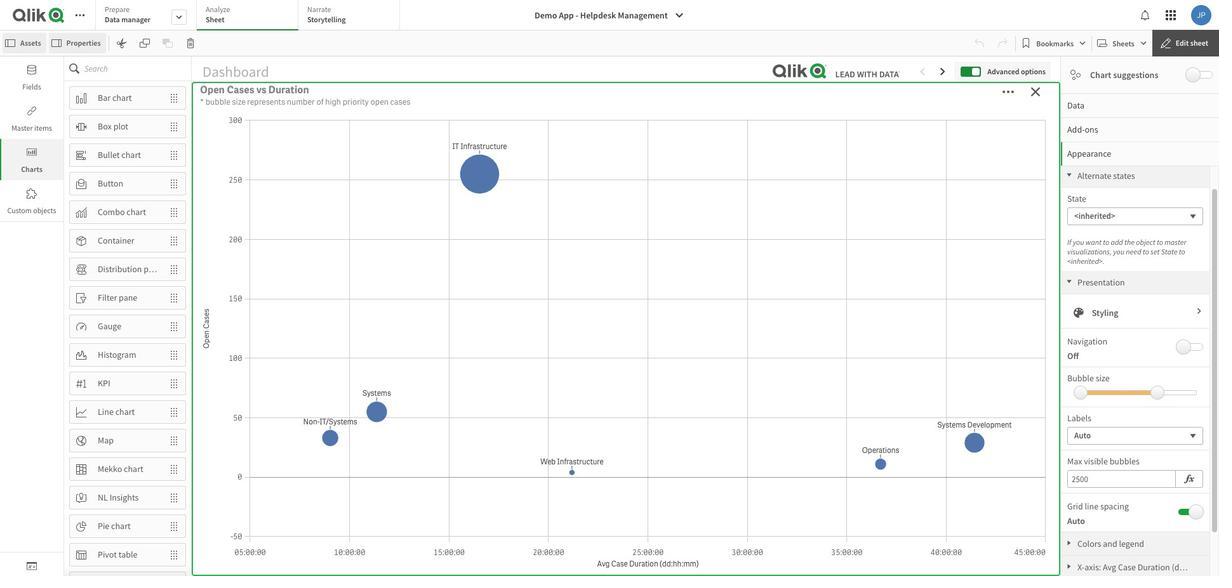 Task type: vqa. For each thing, say whether or not it's contained in the screenshot.
the topmost the 'triangle bottom' 'Image'
yes



Task type: locate. For each thing, give the bounding box(es) containing it.
filter
[[98, 292, 117, 304]]

open left by
[[557, 163, 582, 176]]

appearance
[[1067, 148, 1111, 159]]

tab list
[[95, 0, 404, 32]]

4 move image from the top
[[163, 202, 185, 223]]

chart right line
[[115, 406, 135, 418]]

to right the object
[[1157, 237, 1163, 247]]

palette image
[[1074, 308, 1084, 318]]

plot right the box
[[113, 121, 128, 132]]

duration
[[268, 83, 309, 97], [1138, 562, 1170, 573]]

7 move image from the top
[[163, 459, 185, 480]]

move image for button
[[163, 173, 185, 195]]

x-axis: avg case duration (dd:hh:mm)
[[1077, 562, 1216, 573]]

spacing
[[1100, 501, 1129, 512]]

analyze sheet
[[206, 4, 230, 24]]

0 vertical spatial plot
[[113, 121, 128, 132]]

open left vs
[[200, 83, 225, 97]]

state right set
[[1161, 247, 1177, 257]]

2 vertical spatial open
[[198, 388, 223, 401]]

0 vertical spatial data
[[105, 15, 120, 24]]

0 vertical spatial open
[[200, 83, 225, 97]]

demo app - helpdesk management
[[535, 10, 668, 21]]

cases inside 'open cases vs duration * bubble size represents number of high priority open cases'
[[227, 83, 254, 97]]

appearance tab
[[1061, 142, 1219, 166]]

0 vertical spatial size
[[232, 97, 246, 107]]

move image
[[163, 87, 185, 109], [163, 230, 185, 252], [163, 316, 185, 337], [163, 344, 185, 366], [163, 373, 185, 395], [163, 402, 185, 423], [163, 430, 185, 452], [163, 487, 185, 509], [163, 544, 185, 566]]

0 vertical spatial triangle bottom image
[[1061, 172, 1077, 178]]

6 move image from the top
[[163, 402, 185, 423]]

move image for container
[[163, 230, 185, 252]]

need
[[1126, 247, 1141, 257]]

chart right the combo
[[127, 206, 146, 218]]

pane
[[119, 292, 137, 304]]

low priority cases 203
[[832, 84, 995, 161]]

visualizations,
[[1067, 247, 1112, 257]]

triangle bottom image down "appearance"
[[1061, 172, 1077, 178]]

chart right mekko
[[124, 464, 143, 475]]

priority
[[343, 97, 369, 107]]

time
[[331, 388, 354, 401]]

open
[[370, 97, 389, 107]]

pie
[[98, 521, 109, 532]]

fields
[[22, 82, 41, 91]]

move image
[[163, 116, 185, 137], [163, 144, 185, 166], [163, 173, 185, 195], [163, 202, 185, 223], [163, 259, 185, 280], [163, 287, 185, 309], [163, 459, 185, 480], [163, 516, 185, 537], [163, 573, 185, 576]]

triangle bottom image down <inherited>.
[[1061, 279, 1077, 285]]

state down alternate
[[1067, 193, 1086, 204]]

open for open & resolved cases over time
[[198, 388, 223, 401]]

master
[[1165, 237, 1186, 247]]

object image
[[27, 147, 37, 157]]

to
[[1103, 237, 1109, 247], [1157, 237, 1163, 247], [1143, 247, 1149, 257], [1179, 247, 1185, 257]]

1 horizontal spatial plot
[[144, 264, 159, 275]]

object
[[1136, 237, 1155, 247]]

number
[[287, 97, 315, 107]]

navigation off
[[1067, 336, 1107, 362]]

chart right bar
[[112, 92, 132, 104]]

open
[[200, 83, 225, 97], [557, 163, 582, 176], [198, 388, 223, 401]]

distribution
[[98, 264, 142, 275]]

move image for bar chart
[[163, 87, 185, 109]]

open for open cases by priority type
[[557, 163, 582, 176]]

visible
[[1084, 456, 1108, 467]]

you right if
[[1073, 237, 1084, 247]]

priority inside low priority cases 203
[[873, 84, 938, 110]]

plot
[[113, 121, 128, 132], [144, 264, 159, 275]]

duration right vs
[[268, 83, 309, 97]]

data down prepare
[[105, 15, 120, 24]]

1 horizontal spatial you
[[1113, 247, 1124, 257]]

button
[[98, 178, 123, 189]]

6 move image from the top
[[163, 287, 185, 309]]

scatter chart image
[[1070, 70, 1081, 80]]

add
[[1111, 237, 1123, 247]]

2 triangle bottom image from the top
[[1061, 279, 1077, 285]]

0 vertical spatial state
[[1067, 193, 1086, 204]]

(dd:hh:mm)
[[1172, 562, 1216, 573]]

plot right the distribution
[[144, 264, 159, 275]]

the
[[1124, 237, 1135, 247]]

edit
[[1176, 38, 1189, 48]]

1 vertical spatial data
[[1067, 100, 1084, 111]]

narrate storytelling
[[307, 4, 346, 24]]

ons
[[1085, 124, 1098, 135]]

9 move image from the top
[[163, 573, 185, 576]]

0 vertical spatial duration
[[268, 83, 309, 97]]

helpdesk
[[580, 10, 616, 21]]

5 move image from the top
[[163, 259, 185, 280]]

1 vertical spatial open
[[557, 163, 582, 176]]

bubble
[[205, 97, 230, 107]]

size
[[232, 97, 246, 107], [1096, 373, 1110, 384]]

1 vertical spatial plot
[[144, 264, 159, 275]]

you left "the"
[[1113, 247, 1124, 257]]

legend
[[1119, 538, 1144, 550]]

to left add
[[1103, 237, 1109, 247]]

off
[[1067, 350, 1079, 362]]

1 triangle bottom image from the top
[[1061, 172, 1077, 178]]

triangle bottom image
[[1061, 172, 1077, 178], [1061, 279, 1077, 285]]

open left &
[[198, 388, 223, 401]]

chart right 'bullet'
[[121, 149, 141, 161]]

container
[[98, 235, 134, 246]]

move image for line chart
[[163, 402, 185, 423]]

1 horizontal spatial state
[[1161, 247, 1177, 257]]

chart right pie
[[111, 521, 131, 532]]

narrate
[[307, 4, 331, 14]]

move image for histogram
[[163, 344, 185, 366]]

variables image
[[27, 561, 37, 571]]

delete image
[[185, 38, 195, 48]]

manager
[[121, 15, 150, 24]]

prepare
[[105, 4, 130, 14]]

plot for distribution plot
[[144, 264, 159, 275]]

priority inside medium priority cases 142
[[603, 84, 668, 110]]

navigation
[[1067, 336, 1107, 347]]

duration right case
[[1138, 562, 1170, 573]]

triangle right image
[[1061, 540, 1077, 547]]

high
[[255, 84, 297, 110]]

x-
[[1077, 562, 1085, 573]]

priority inside 'high priority cases 72'
[[301, 84, 365, 110]]

1 horizontal spatial data
[[1067, 100, 1084, 111]]

1 vertical spatial triangle bottom image
[[1061, 279, 1077, 285]]

move image for pivot table
[[163, 544, 185, 566]]

1 move image from the top
[[163, 116, 185, 137]]

1 vertical spatial state
[[1161, 247, 1177, 257]]

0 horizontal spatial duration
[[268, 83, 309, 97]]

state
[[1067, 193, 1086, 204], [1161, 247, 1177, 257]]

7 move image from the top
[[163, 430, 185, 452]]

None text field
[[1067, 470, 1176, 488]]

data tab
[[1061, 93, 1219, 117]]

sheet
[[206, 15, 225, 24]]

tab list containing prepare
[[95, 0, 404, 32]]

1 vertical spatial size
[[1096, 373, 1110, 384]]

next sheet: performance image
[[938, 66, 948, 77]]

bar
[[98, 92, 111, 104]]

combo
[[98, 206, 125, 218]]

5 move image from the top
[[163, 373, 185, 395]]

bubbles
[[1110, 456, 1140, 467]]

2 move image from the top
[[163, 144, 185, 166]]

priority for 72
[[301, 84, 365, 110]]

charts
[[21, 164, 42, 174]]

high priority cases 72
[[255, 84, 422, 161]]

open & resolved cases over time
[[198, 388, 354, 401]]

1 horizontal spatial duration
[[1138, 562, 1170, 573]]

auto
[[1067, 516, 1085, 527]]

box
[[98, 121, 112, 132]]

open expression editor image
[[1183, 472, 1195, 487]]

nl
[[98, 492, 108, 504]]

0 horizontal spatial state
[[1067, 193, 1086, 204]]

bookmarks
[[1036, 38, 1074, 48]]

move image for nl insights
[[163, 487, 185, 509]]

3 move image from the top
[[163, 316, 185, 337]]

8 move image from the top
[[163, 516, 185, 537]]

line chart
[[98, 406, 135, 418]]

to left set
[[1143, 247, 1149, 257]]

objects
[[33, 206, 56, 215]]

of
[[316, 97, 324, 107]]

vs
[[256, 83, 266, 97]]

by
[[614, 163, 624, 176]]

1 vertical spatial duration
[[1138, 562, 1170, 573]]

3 move image from the top
[[163, 173, 185, 195]]

0 horizontal spatial plot
[[113, 121, 128, 132]]

open inside 'open cases vs duration * bubble size represents number of high priority open cases'
[[200, 83, 225, 97]]

8 move image from the top
[[163, 487, 185, 509]]

edit sheet
[[1176, 38, 1208, 48]]

0 horizontal spatial size
[[232, 97, 246, 107]]

link image
[[27, 106, 37, 116]]

4 move image from the top
[[163, 344, 185, 366]]

table
[[119, 549, 137, 561]]

2 move image from the top
[[163, 230, 185, 252]]

9 move image from the top
[[163, 544, 185, 566]]

0 horizontal spatial data
[[105, 15, 120, 24]]

application
[[0, 0, 1219, 576]]

1 move image from the top
[[163, 87, 185, 109]]

data up the add-
[[1067, 100, 1084, 111]]

histogram
[[98, 349, 136, 361]]

move image for distribution plot
[[163, 259, 185, 280]]

insights
[[110, 492, 139, 504]]



Task type: describe. For each thing, give the bounding box(es) containing it.
application containing 72
[[0, 0, 1219, 576]]

mekko chart
[[98, 464, 143, 475]]

custom objects
[[7, 206, 56, 215]]

assets
[[20, 38, 41, 48]]

demo app - helpdesk management button
[[527, 5, 692, 25]]

bookmarks button
[[1019, 33, 1089, 53]]

sheets
[[1112, 38, 1134, 48]]

chart for combo chart
[[127, 206, 146, 218]]

options
[[1021, 66, 1046, 76]]

presentation
[[1077, 277, 1125, 288]]

properties button
[[49, 33, 106, 53]]

max visible bubbles
[[1067, 456, 1140, 467]]

chart for bullet chart
[[121, 149, 141, 161]]

over
[[307, 388, 329, 401]]

1 horizontal spatial size
[[1096, 373, 1110, 384]]

add-ons tab
[[1061, 117, 1219, 142]]

142
[[591, 110, 661, 161]]

grid line spacing auto
[[1067, 501, 1129, 527]]

&
[[225, 388, 232, 401]]

triangle bottom image for alternate states
[[1061, 172, 1077, 178]]

state inside if you want to add the object to master visualizations, you need to set state to <inherited>.
[[1161, 247, 1177, 257]]

want
[[1086, 237, 1102, 247]]

database image
[[27, 65, 37, 75]]

0 horizontal spatial you
[[1073, 237, 1084, 247]]

master items
[[12, 123, 52, 133]]

suggestions
[[1113, 69, 1158, 81]]

bubble size
[[1067, 373, 1110, 384]]

move image for map
[[163, 430, 185, 452]]

set
[[1151, 247, 1160, 257]]

data inside "tab"
[[1067, 100, 1084, 111]]

pivot table
[[98, 549, 137, 561]]

move image for bullet chart
[[163, 144, 185, 166]]

puzzle image
[[27, 189, 37, 199]]

203
[[879, 110, 948, 161]]

priority for 203
[[873, 84, 938, 110]]

chart for mekko chart
[[124, 464, 143, 475]]

nl insights
[[98, 492, 139, 504]]

cases inside medium priority cases 142
[[672, 84, 724, 110]]

bullet chart
[[98, 149, 141, 161]]

move image for combo chart
[[163, 202, 185, 223]]

cases inside low priority cases 203
[[942, 84, 995, 110]]

cut image
[[117, 38, 127, 48]]

move image for box plot
[[163, 116, 185, 137]]

represents
[[247, 97, 285, 107]]

move image for pie chart
[[163, 516, 185, 537]]

chart for pie chart
[[111, 521, 131, 532]]

items
[[34, 123, 52, 133]]

advanced options
[[987, 66, 1046, 76]]

combo chart
[[98, 206, 146, 218]]

chart suggestions
[[1090, 69, 1158, 81]]

case
[[1118, 562, 1136, 573]]

move image for mekko chart
[[163, 459, 185, 480]]

labels
[[1067, 413, 1091, 424]]

copy image
[[139, 38, 150, 48]]

cases inside 'high priority cases 72'
[[369, 84, 422, 110]]

triangle bottom image for presentation
[[1061, 279, 1077, 285]]

move image for kpi
[[163, 373, 185, 395]]

type
[[664, 163, 685, 176]]

low
[[832, 84, 869, 110]]

next image
[[1196, 307, 1203, 319]]

box plot
[[98, 121, 128, 132]]

pivot
[[98, 549, 117, 561]]

management
[[618, 10, 668, 21]]

chart for bar chart
[[112, 92, 132, 104]]

analyze
[[206, 4, 230, 14]]

custom objects button
[[0, 180, 63, 222]]

max
[[1067, 456, 1082, 467]]

map
[[98, 435, 114, 446]]

chart for line chart
[[115, 406, 135, 418]]

Search text field
[[84, 57, 191, 81]]

sheets button
[[1095, 33, 1150, 53]]

triangle right image
[[1061, 564, 1077, 570]]

duration inside 'open cases vs duration * bubble size represents number of high priority open cases'
[[268, 83, 309, 97]]

axis:
[[1085, 562, 1101, 573]]

charts button
[[0, 139, 63, 180]]

kpi
[[98, 378, 110, 389]]

filter pane
[[98, 292, 137, 304]]

open for open cases vs duration * bubble size represents number of high priority open cases
[[200, 83, 225, 97]]

priority for 142
[[603, 84, 668, 110]]

if you want to add the object to master visualizations, you need to set state to <inherited>.
[[1067, 237, 1186, 266]]

bar chart
[[98, 92, 132, 104]]

add-ons
[[1067, 124, 1098, 135]]

line
[[98, 406, 114, 418]]

and
[[1103, 538, 1117, 550]]

move image for gauge
[[163, 316, 185, 337]]

medium
[[528, 84, 599, 110]]

mekko
[[98, 464, 122, 475]]

plot for box plot
[[113, 121, 128, 132]]

sheet
[[1190, 38, 1208, 48]]

james peterson image
[[1191, 5, 1211, 25]]

none text field inside application
[[1067, 470, 1176, 488]]

colors
[[1077, 538, 1101, 550]]

high
[[325, 97, 341, 107]]

data inside prepare data manager
[[105, 15, 120, 24]]

cases
[[390, 97, 411, 107]]

grid
[[1067, 501, 1083, 512]]

line
[[1085, 501, 1098, 512]]

to right set
[[1179, 247, 1185, 257]]

bullet
[[98, 149, 120, 161]]

size inside 'open cases vs duration * bubble size represents number of high priority open cases'
[[232, 97, 246, 107]]

alternate
[[1077, 170, 1111, 182]]

move image for filter pane
[[163, 287, 185, 309]]

custom
[[7, 206, 32, 215]]

demo
[[535, 10, 557, 21]]

fields button
[[0, 57, 63, 98]]

open cases by priority type
[[557, 163, 685, 176]]

if
[[1067, 237, 1071, 247]]

*
[[200, 97, 204, 107]]

styling
[[1092, 307, 1118, 319]]

properties
[[66, 38, 101, 48]]

avg
[[1103, 562, 1116, 573]]



